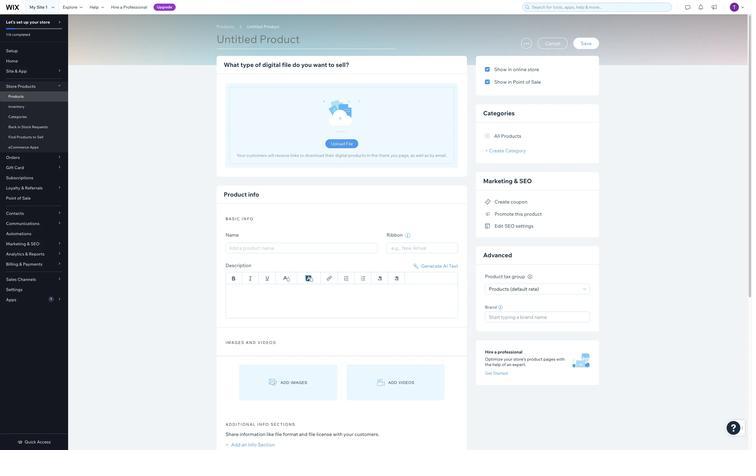 Task type: vqa. For each thing, say whether or not it's contained in the screenshot.
To-
no



Task type: describe. For each thing, give the bounding box(es) containing it.
automations link
[[0, 229, 68, 239]]

pages
[[544, 357, 556, 362]]

subscriptions
[[6, 175, 33, 181]]

Untitled Product text field
[[217, 32, 396, 49]]

requests
[[32, 125, 48, 129]]

will
[[268, 153, 274, 158]]

analytics & reports button
[[0, 249, 68, 259]]

2 horizontal spatial seo
[[519, 177, 532, 185]]

with inside optimize your store's product pages with the help of an expert.
[[557, 357, 565, 362]]

communications
[[6, 221, 39, 226]]

point of sale link
[[0, 193, 68, 203]]

2 vertical spatial your
[[344, 431, 354, 437]]

promote this product button
[[485, 210, 542, 218]]

Search for tools, apps, help & more... field
[[530, 3, 670, 11]]

products down product tax group
[[489, 286, 509, 292]]

videos icon image
[[377, 379, 385, 386]]

communications button
[[0, 218, 68, 229]]

0 horizontal spatial an
[[242, 442, 247, 448]]

back in stock requests link
[[0, 122, 68, 132]]

additional
[[226, 422, 256, 427]]

products
[[348, 153, 366, 158]]

sales channels
[[6, 277, 36, 282]]

ai
[[443, 263, 448, 269]]

form containing what type of digital file do you want to sell?
[[68, 14, 752, 450]]

1 horizontal spatial marketing
[[483, 177, 513, 185]]

get
[[485, 371, 492, 376]]

Select box search field
[[391, 243, 453, 253]]

Add a product name text field
[[226, 243, 378, 253]]

in for online
[[508, 66, 512, 72]]

sell?
[[336, 61, 349, 68]]

automations
[[6, 231, 31, 236]]

seo inside popup button
[[31, 241, 39, 247]]

well
[[416, 153, 424, 158]]

sections
[[271, 422, 295, 427]]

your inside 'sidebar' element
[[30, 19, 39, 25]]

quick access button
[[17, 439, 51, 445]]

their
[[325, 153, 334, 158]]

edit seo settings button
[[485, 222, 534, 230]]

sidebar element
[[0, 14, 68, 450]]

generate ai text button
[[412, 262, 458, 270]]

your
[[237, 153, 246, 158]]

settings link
[[0, 285, 68, 295]]

0 horizontal spatial you
[[301, 61, 312, 68]]

info
[[248, 442, 257, 448]]

0 vertical spatial sale
[[531, 79, 541, 85]]

hire for hire a professional
[[485, 349, 494, 355]]

0 vertical spatial create
[[489, 148, 504, 154]]

in for stock
[[18, 125, 21, 129]]

home
[[6, 58, 18, 64]]

basic info
[[226, 216, 254, 221]]

in right "products"
[[367, 153, 370, 158]]

images
[[226, 340, 244, 345]]

thank
[[379, 153, 390, 158]]

add
[[231, 442, 241, 448]]

0 horizontal spatial apps
[[6, 297, 16, 302]]

store inside 'sidebar' element
[[40, 19, 50, 25]]

categories inside 'sidebar' element
[[8, 114, 27, 119]]

categories link
[[0, 112, 68, 122]]

reports
[[29, 251, 45, 257]]

of inside 'link'
[[17, 195, 21, 201]]

store's
[[514, 357, 526, 362]]

inventory link
[[0, 102, 68, 112]]

rate)
[[529, 286, 539, 292]]

point of sale
[[6, 195, 31, 201]]

like
[[267, 431, 274, 437]]

ribbon
[[387, 232, 404, 238]]

optimize your store's product pages with the help of an expert.
[[485, 357, 565, 367]]

ecommerce apps
[[8, 145, 39, 149]]

1 vertical spatial with
[[333, 431, 343, 437]]

0 vertical spatial 1
[[45, 4, 47, 10]]

add images
[[281, 380, 307, 385]]

untitled
[[247, 24, 263, 29]]

& for the billing & payments popup button
[[19, 262, 22, 267]]

promote this product
[[495, 211, 542, 217]]

my
[[30, 4, 36, 10]]

create coupon button
[[485, 198, 528, 206]]

quick
[[25, 439, 36, 445]]

completed
[[12, 32, 30, 37]]

your inside optimize your store's product pages with the help of an expert.
[[504, 357, 513, 362]]

product inside promote this product button
[[524, 211, 542, 217]]

group
[[512, 274, 525, 280]]

site & app
[[6, 68, 27, 74]]

channels
[[18, 277, 36, 282]]

products up inventory
[[8, 94, 24, 99]]

information
[[240, 431, 266, 437]]

find products to sell link
[[0, 132, 68, 142]]

info tooltip image
[[528, 275, 532, 279]]

receive
[[275, 153, 289, 158]]

gallery image
[[269, 379, 277, 386]]

create coupon
[[495, 199, 528, 205]]

+
[[485, 148, 488, 154]]

access
[[37, 439, 51, 445]]

what type of digital file do you want to sell?
[[224, 61, 349, 68]]

store products button
[[0, 81, 68, 91]]

email.
[[436, 153, 447, 158]]

let's
[[6, 19, 15, 25]]

upgrade button
[[153, 4, 176, 11]]

the inside optimize your store's product pages with the help of an expert.
[[485, 362, 492, 367]]

setup link
[[0, 46, 68, 56]]

optimize
[[485, 357, 503, 362]]

+ create category
[[485, 148, 526, 154]]

marketing inside popup button
[[6, 241, 26, 247]]

customers.
[[355, 431, 379, 437]]

app
[[18, 68, 27, 74]]

explore
[[63, 4, 77, 10]]

add for add images
[[281, 380, 290, 385]]

+ create category button
[[485, 148, 526, 154]]

professional
[[498, 349, 523, 355]]

loyalty & referrals button
[[0, 183, 68, 193]]

info for basic
[[242, 216, 254, 221]]

file right like
[[275, 431, 282, 437]]

edit
[[495, 223, 504, 229]]

gift
[[6, 165, 13, 170]]

this
[[515, 211, 523, 217]]

analytics & reports
[[6, 251, 45, 257]]

an inside optimize your store's product pages with the help of an expert.
[[507, 362, 512, 367]]



Task type: locate. For each thing, give the bounding box(es) containing it.
1 vertical spatial to
[[33, 135, 36, 139]]

help
[[90, 4, 99, 10]]

upload
[[331, 141, 345, 146]]

& for site & app popup button
[[15, 68, 18, 74]]

by
[[430, 153, 435, 158]]

product up basic
[[224, 191, 247, 198]]

and
[[246, 340, 256, 345], [299, 431, 308, 437]]

1/6
[[6, 32, 11, 37]]

to left sell? at the left of page
[[329, 61, 335, 68]]

share information like file format and file license with your customers.
[[226, 431, 379, 437]]

1 horizontal spatial with
[[557, 357, 565, 362]]

products left untitled
[[217, 24, 234, 29]]

& right billing
[[19, 262, 22, 267]]

in left online
[[508, 66, 512, 72]]

0 horizontal spatial seo
[[31, 241, 39, 247]]

sales channels button
[[0, 274, 68, 285]]

file left do
[[282, 61, 291, 68]]

1 horizontal spatial store
[[528, 66, 539, 72]]

product left tax
[[485, 274, 503, 280]]

1 vertical spatial create
[[495, 199, 510, 205]]

upload file
[[331, 141, 353, 146]]

with
[[557, 357, 565, 362], [333, 431, 343, 437]]

1 horizontal spatial apps
[[30, 145, 39, 149]]

1 horizontal spatial you
[[391, 153, 398, 158]]

product for product tax group
[[485, 274, 503, 280]]

of down online
[[526, 79, 530, 85]]

loyalty
[[6, 185, 20, 191]]

& right loyalty
[[21, 185, 24, 191]]

1 vertical spatial the
[[485, 362, 492, 367]]

sale down show in online store on the right of page
[[531, 79, 541, 85]]

product inside optimize your store's product pages with the help of an expert.
[[527, 357, 543, 362]]

subscriptions link
[[0, 173, 68, 183]]

gift card button
[[0, 163, 68, 173]]

0 horizontal spatial 1
[[45, 4, 47, 10]]

1 down settings link
[[50, 297, 52, 301]]

0 vertical spatial product
[[264, 24, 279, 29]]

product for product info
[[224, 191, 247, 198]]

false text field
[[226, 284, 458, 318]]

additional info sections
[[226, 422, 295, 427]]

0 horizontal spatial sale
[[22, 195, 31, 201]]

a for professional
[[120, 4, 122, 10]]

of right type
[[255, 61, 261, 68]]

1 horizontal spatial marketing & seo
[[483, 177, 532, 185]]

marketing & seo
[[483, 177, 532, 185], [6, 241, 39, 247]]

add for add videos
[[389, 380, 397, 385]]

1 vertical spatial your
[[504, 357, 513, 362]]

1 horizontal spatial and
[[299, 431, 308, 437]]

a
[[120, 4, 122, 10], [494, 349, 497, 355]]

site inside popup button
[[6, 68, 14, 74]]

& for analytics & reports dropdown button
[[25, 251, 28, 257]]

you left page,
[[391, 153, 398, 158]]

1 vertical spatial products link
[[0, 91, 68, 102]]

find
[[8, 135, 16, 139]]

untitled product
[[247, 24, 279, 29]]

want
[[313, 61, 327, 68]]

0 vertical spatial a
[[120, 4, 122, 10]]

sale down loyalty & referrals
[[22, 195, 31, 201]]

1 horizontal spatial seo
[[505, 223, 515, 229]]

site right my
[[37, 4, 45, 10]]

a up optimize
[[494, 349, 497, 355]]

products (default rate)
[[489, 286, 539, 292]]

0 horizontal spatial point
[[6, 195, 16, 201]]

loyalty & referrals
[[6, 185, 43, 191]]

0 vertical spatial an
[[507, 362, 512, 367]]

site & app button
[[0, 66, 68, 76]]

product right this
[[524, 211, 542, 217]]

as left well
[[411, 153, 415, 158]]

apps down settings
[[6, 297, 16, 302]]

with right the pages
[[557, 357, 565, 362]]

billing
[[6, 262, 18, 267]]

1 horizontal spatial site
[[37, 4, 45, 10]]

1 vertical spatial product
[[527, 357, 543, 362]]

1/6 completed
[[6, 32, 30, 37]]

1 horizontal spatial the
[[485, 362, 492, 367]]

0 vertical spatial and
[[246, 340, 256, 345]]

info up 'basic info'
[[248, 191, 259, 198]]

description
[[226, 262, 251, 268]]

help button
[[86, 0, 108, 14]]

& left reports
[[25, 251, 28, 257]]

0 horizontal spatial the
[[371, 153, 378, 158]]

0 vertical spatial point
[[513, 79, 525, 85]]

marketing
[[483, 177, 513, 185], [6, 241, 26, 247]]

1 horizontal spatial product
[[264, 24, 279, 29]]

the left thank
[[371, 153, 378, 158]]

ecommerce
[[8, 145, 29, 149]]

an
[[507, 362, 512, 367], [242, 442, 247, 448]]

1 horizontal spatial add
[[389, 380, 397, 385]]

2 horizontal spatial your
[[504, 357, 513, 362]]

advanced
[[483, 251, 512, 259]]

1 as from the left
[[411, 153, 415, 158]]

product left the pages
[[527, 357, 543, 362]]

site down "home"
[[6, 68, 14, 74]]

marketing & seo up the create coupon button
[[483, 177, 532, 185]]

categories down inventory
[[8, 114, 27, 119]]

marketing & seo inside marketing & seo popup button
[[6, 241, 39, 247]]

digital right type
[[262, 61, 281, 68]]

hire for hire a professional
[[111, 4, 119, 10]]

coupon
[[511, 199, 528, 205]]

1 show from the top
[[494, 66, 507, 72]]

1 inside 'sidebar' element
[[50, 297, 52, 301]]

categories up the all
[[483, 109, 515, 117]]

0 vertical spatial store
[[40, 19, 50, 25]]

1 vertical spatial you
[[391, 153, 398, 158]]

0 horizontal spatial store
[[40, 19, 50, 25]]

1 vertical spatial seo
[[505, 223, 515, 229]]

of inside optimize your store's product pages with the help of an expert.
[[502, 362, 506, 367]]

in down show in online store on the right of page
[[508, 79, 512, 85]]

you right do
[[301, 61, 312, 68]]

0 vertical spatial marketing & seo
[[483, 177, 532, 185]]

0 horizontal spatial categories
[[8, 114, 27, 119]]

0 horizontal spatial add
[[281, 380, 290, 385]]

1 vertical spatial site
[[6, 68, 14, 74]]

add right videos icon
[[389, 380, 397, 385]]

2 vertical spatial to
[[300, 153, 304, 158]]

1 vertical spatial digital
[[335, 153, 347, 158]]

apps down find products to sell link
[[30, 145, 39, 149]]

card
[[14, 165, 24, 170]]

0 vertical spatial seo
[[519, 177, 532, 185]]

info for product
[[248, 191, 259, 198]]

products inside popup button
[[18, 84, 36, 89]]

sale inside 'link'
[[22, 195, 31, 201]]

& for loyalty & referrals dropdown button
[[21, 185, 24, 191]]

1 vertical spatial store
[[528, 66, 539, 72]]

1 vertical spatial an
[[242, 442, 247, 448]]

share
[[226, 431, 239, 437]]

info right basic
[[242, 216, 254, 221]]

point down loyalty
[[6, 195, 16, 201]]

marketing & seo up analytics & reports
[[6, 241, 39, 247]]

tax
[[504, 274, 511, 280]]

promote image
[[485, 211, 491, 217]]

1 vertical spatial marketing
[[6, 241, 26, 247]]

product right untitled
[[264, 24, 279, 29]]

point inside 'link'
[[6, 195, 16, 201]]

0 horizontal spatial product
[[224, 191, 247, 198]]

basic
[[226, 216, 240, 221]]

1 vertical spatial sale
[[22, 195, 31, 201]]

of down loyalty & referrals
[[17, 195, 21, 201]]

promote
[[495, 211, 514, 217]]

point down online
[[513, 79, 525, 85]]

product tax group
[[485, 274, 526, 280]]

1 vertical spatial show
[[494, 79, 507, 85]]

0 horizontal spatial a
[[120, 4, 122, 10]]

0 horizontal spatial hire
[[111, 4, 119, 10]]

create up promote
[[495, 199, 510, 205]]

1 horizontal spatial your
[[344, 431, 354, 437]]

digital
[[262, 61, 281, 68], [335, 153, 347, 158]]

your down professional
[[504, 357, 513, 362]]

products right store
[[18, 84, 36, 89]]

0 vertical spatial hire
[[111, 4, 119, 10]]

0 horizontal spatial and
[[246, 340, 256, 345]]

hire right "help" button
[[111, 4, 119, 10]]

to right links
[[300, 153, 304, 158]]

cancel button
[[538, 38, 568, 49]]

0 horizontal spatial products link
[[0, 91, 68, 102]]

Start typing a brand name field
[[487, 312, 588, 322]]

products link left untitled
[[214, 24, 237, 30]]

the left the help
[[485, 362, 492, 367]]

2 vertical spatial info
[[257, 422, 269, 427]]

show left online
[[494, 66, 507, 72]]

0 horizontal spatial to
[[33, 135, 36, 139]]

1 vertical spatial 1
[[50, 297, 52, 301]]

type
[[241, 61, 254, 68]]

1 add from the left
[[281, 380, 290, 385]]

& up coupon
[[514, 177, 518, 185]]

1 vertical spatial a
[[494, 349, 497, 355]]

create inside the create coupon button
[[495, 199, 510, 205]]

info up like
[[257, 422, 269, 427]]

videos
[[258, 340, 276, 345]]

1 horizontal spatial an
[[507, 362, 512, 367]]

your left customers.
[[344, 431, 354, 437]]

show for show in online store
[[494, 66, 507, 72]]

show down show in online store on the right of page
[[494, 79, 507, 85]]

stock
[[21, 125, 31, 129]]

what
[[224, 61, 239, 68]]

seo up analytics & reports dropdown button
[[31, 241, 39, 247]]

in for point
[[508, 79, 512, 85]]

0 horizontal spatial digital
[[262, 61, 281, 68]]

1 vertical spatial point
[[6, 195, 16, 201]]

0 horizontal spatial as
[[411, 153, 415, 158]]

0 vertical spatial marketing
[[483, 177, 513, 185]]

your
[[30, 19, 39, 25], [504, 357, 513, 362], [344, 431, 354, 437]]

1
[[45, 4, 47, 10], [50, 297, 52, 301]]

marketing up analytics
[[6, 241, 26, 247]]

2 horizontal spatial product
[[485, 274, 503, 280]]

1 vertical spatial marketing & seo
[[6, 241, 39, 247]]

hire up optimize
[[485, 349, 494, 355]]

store down my site 1
[[40, 19, 50, 25]]

0 horizontal spatial marketing & seo
[[6, 241, 39, 247]]

and left videos
[[246, 340, 256, 345]]

payments
[[23, 262, 42, 267]]

(default
[[510, 286, 528, 292]]

& left app on the left top
[[15, 68, 18, 74]]

and right format on the bottom of the page
[[299, 431, 308, 437]]

in right back
[[18, 125, 21, 129]]

inventory
[[8, 104, 24, 109]]

& inside popup button
[[15, 68, 18, 74]]

contacts
[[6, 211, 24, 216]]

0 vertical spatial info
[[248, 191, 259, 198]]

apps
[[30, 145, 39, 149], [6, 297, 16, 302]]

store
[[6, 84, 17, 89]]

store products
[[6, 84, 36, 89]]

0 vertical spatial apps
[[30, 145, 39, 149]]

do
[[292, 61, 300, 68]]

cancel
[[545, 40, 560, 46]]

form
[[68, 14, 752, 450]]

2 show from the top
[[494, 79, 507, 85]]

0 horizontal spatial site
[[6, 68, 14, 74]]

1 vertical spatial info
[[242, 216, 254, 221]]

1 horizontal spatial products link
[[214, 24, 237, 30]]

1 horizontal spatial hire
[[485, 349, 494, 355]]

create right the "+"
[[489, 148, 504, 154]]

& inside popup button
[[19, 262, 22, 267]]

1 vertical spatial product
[[224, 191, 247, 198]]

0 vertical spatial to
[[329, 61, 335, 68]]

contacts button
[[0, 208, 68, 218]]

2 vertical spatial seo
[[31, 241, 39, 247]]

2 add from the left
[[389, 380, 397, 385]]

find products to sell
[[8, 135, 43, 139]]

in inside 'sidebar' element
[[18, 125, 21, 129]]

0 vertical spatial show
[[494, 66, 507, 72]]

file left license
[[309, 431, 315, 437]]

0 vertical spatial your
[[30, 19, 39, 25]]

0 vertical spatial products link
[[214, 24, 237, 30]]

product info
[[224, 191, 259, 198]]

images and videos
[[226, 340, 276, 345]]

0 vertical spatial product
[[524, 211, 542, 217]]

2 vertical spatial product
[[485, 274, 503, 280]]

products
[[217, 24, 234, 29], [18, 84, 36, 89], [8, 94, 24, 99], [501, 133, 521, 139], [17, 135, 32, 139], [489, 286, 509, 292]]

marketing up the create coupon button
[[483, 177, 513, 185]]

1 horizontal spatial digital
[[335, 153, 347, 158]]

promote coupon image
[[485, 199, 491, 205]]

store right online
[[528, 66, 539, 72]]

1 horizontal spatial 1
[[50, 297, 52, 301]]

section
[[258, 442, 275, 448]]

1 vertical spatial apps
[[6, 297, 16, 302]]

show for show in point of sale
[[494, 79, 507, 85]]

file
[[282, 61, 291, 68], [275, 431, 282, 437], [309, 431, 315, 437]]

point
[[513, 79, 525, 85], [6, 195, 16, 201]]

products right the all
[[501, 133, 521, 139]]

show in point of sale
[[494, 79, 541, 85]]

0 horizontal spatial marketing
[[6, 241, 26, 247]]

&
[[15, 68, 18, 74], [514, 177, 518, 185], [21, 185, 24, 191], [27, 241, 30, 247], [25, 251, 28, 257], [19, 262, 22, 267]]

set
[[16, 19, 23, 25]]

2 horizontal spatial to
[[329, 61, 335, 68]]

1 vertical spatial and
[[299, 431, 308, 437]]

info for additional
[[257, 422, 269, 427]]

& for marketing & seo popup button
[[27, 241, 30, 247]]

& up analytics & reports
[[27, 241, 30, 247]]

a for professional
[[494, 349, 497, 355]]

1 horizontal spatial sale
[[531, 79, 541, 85]]

online
[[513, 66, 527, 72]]

0 vertical spatial the
[[371, 153, 378, 158]]

0 vertical spatial with
[[557, 357, 565, 362]]

to inside 'sidebar' element
[[33, 135, 36, 139]]

1 horizontal spatial categories
[[483, 109, 515, 117]]

you
[[301, 61, 312, 68], [391, 153, 398, 158]]

images
[[291, 380, 307, 385]]

0 horizontal spatial with
[[333, 431, 343, 437]]

seo right "edit"
[[505, 223, 515, 229]]

file
[[346, 141, 353, 146]]

digital right their on the top left of page
[[335, 153, 347, 158]]

your right up
[[30, 19, 39, 25]]

back
[[8, 125, 17, 129]]

0 vertical spatial you
[[301, 61, 312, 68]]

of right the help
[[502, 362, 506, 367]]

products link down store products
[[0, 91, 68, 102]]

1 right my
[[45, 4, 47, 10]]

to left sell
[[33, 135, 36, 139]]

info
[[248, 191, 259, 198], [242, 216, 254, 221], [257, 422, 269, 427]]

home link
[[0, 56, 68, 66]]

site
[[37, 4, 45, 10], [6, 68, 14, 74]]

upgrade
[[157, 5, 172, 9]]

an left expert.
[[507, 362, 512, 367]]

as left by
[[425, 153, 429, 158]]

quick access
[[25, 439, 51, 445]]

2 as from the left
[[425, 153, 429, 158]]

0 vertical spatial digital
[[262, 61, 281, 68]]

with right license
[[333, 431, 343, 437]]

seo up coupon
[[519, 177, 532, 185]]

my site 1
[[30, 4, 47, 10]]

an left info
[[242, 442, 247, 448]]

1 horizontal spatial to
[[300, 153, 304, 158]]

save button
[[573, 38, 599, 49]]

1 vertical spatial hire
[[485, 349, 494, 355]]

products up ecommerce apps
[[17, 135, 32, 139]]

hire a professional
[[111, 4, 147, 10]]

a left professional
[[120, 4, 122, 10]]

& inside popup button
[[27, 241, 30, 247]]

seo inside button
[[505, 223, 515, 229]]

add an info section
[[230, 442, 275, 448]]

seo settings image
[[485, 224, 491, 229]]

0 vertical spatial site
[[37, 4, 45, 10]]

add right gallery icon
[[281, 380, 290, 385]]



